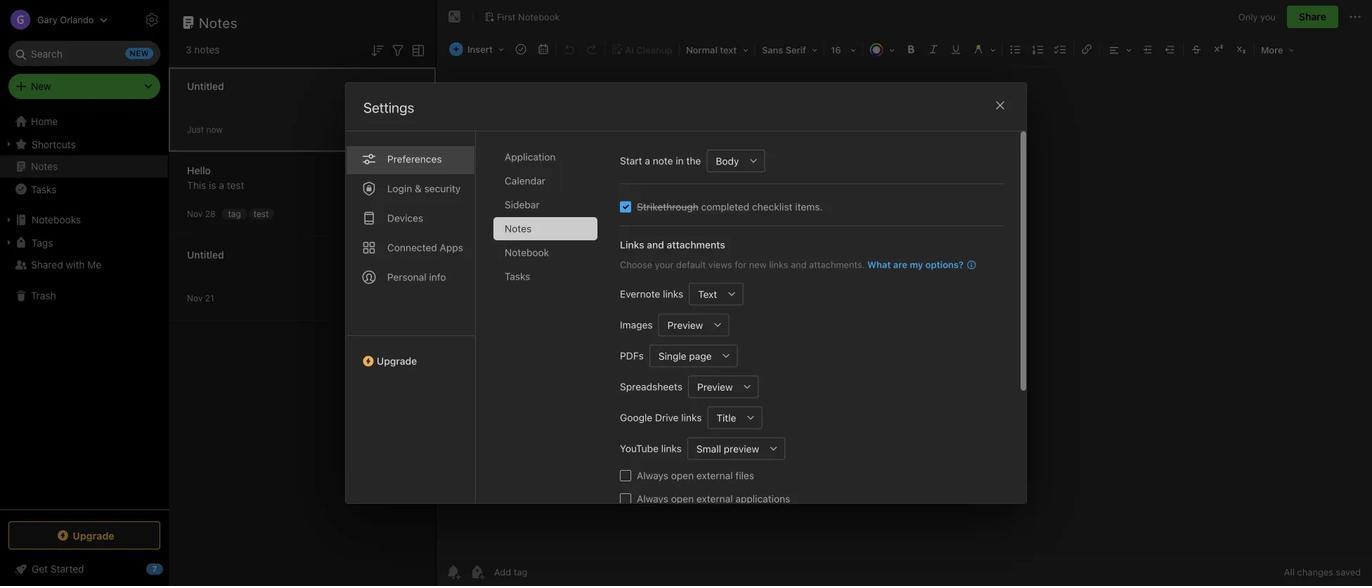 Task type: locate. For each thing, give the bounding box(es) containing it.
your
[[655, 260, 674, 270]]

1 open from the top
[[671, 470, 694, 482]]

always for always open external applications
[[637, 493, 669, 505]]

only you
[[1239, 11, 1277, 22]]

0 horizontal spatial test
[[227, 180, 244, 191]]

0 horizontal spatial upgrade button
[[8, 522, 160, 550]]

checklist
[[753, 201, 793, 213]]

2 external from the top
[[697, 493, 733, 505]]

underline image
[[947, 39, 966, 59]]

tab list containing preferences
[[346, 132, 476, 504]]

info
[[429, 272, 446, 283]]

Always open external files checkbox
[[620, 471, 632, 482]]

tasks down notebook tab
[[505, 271, 531, 282]]

0 vertical spatial open
[[671, 470, 694, 482]]

untitled down notes
[[187, 81, 224, 92]]

&
[[415, 183, 422, 194]]

1 horizontal spatial tasks
[[505, 271, 531, 282]]

tree containing home
[[0, 110, 169, 509]]

google drive links
[[620, 412, 702, 424]]

1 untitled from the top
[[187, 81, 224, 92]]

1 always from the top
[[637, 470, 669, 482]]

always for always open external files
[[637, 470, 669, 482]]

notes
[[199, 14, 238, 31], [31, 161, 58, 172], [505, 223, 532, 235]]

first notebook
[[497, 11, 560, 22]]

note window element
[[437, 0, 1373, 587]]

Always open external applications checkbox
[[620, 494, 632, 505]]

preview inside field
[[668, 320, 704, 331]]

trash link
[[0, 285, 168, 307]]

1 horizontal spatial tab list
[[494, 146, 609, 504]]

notes down shortcuts
[[31, 161, 58, 172]]

font color image
[[865, 39, 900, 59]]

small
[[697, 443, 722, 455]]

1 horizontal spatial upgrade button
[[346, 336, 475, 373]]

0 horizontal spatial and
[[647, 239, 665, 251]]

notebook down 'notes' 'tab'
[[505, 247, 549, 258]]

1 vertical spatial upgrade
[[73, 530, 114, 542]]

1 vertical spatial always
[[637, 493, 669, 505]]

0 vertical spatial external
[[697, 470, 733, 482]]

tasks
[[31, 183, 57, 195], [505, 271, 531, 282]]

Choose default view option for Images field
[[659, 314, 730, 337]]

highlight image
[[968, 39, 1002, 59]]

strikethrough completed checklist items.
[[637, 201, 823, 213]]

0 vertical spatial nov
[[187, 209, 203, 219]]

1 vertical spatial and
[[791, 260, 807, 270]]

tasks button
[[0, 178, 168, 200]]

a left note
[[645, 155, 651, 167]]

application
[[505, 151, 556, 163]]

untitled
[[187, 81, 224, 92], [187, 249, 224, 261]]

1 vertical spatial a
[[219, 180, 224, 191]]

1 nov from the top
[[187, 209, 203, 219]]

1 vertical spatial upgrade button
[[8, 522, 160, 550]]

1 external from the top
[[697, 470, 733, 482]]

tab list containing application
[[494, 146, 609, 504]]

notes tab
[[494, 217, 598, 241]]

checklist image
[[1052, 39, 1071, 59]]

1 vertical spatial open
[[671, 493, 694, 505]]

1 vertical spatial tasks
[[505, 271, 531, 282]]

links and attachments
[[620, 239, 726, 251]]

1 vertical spatial untitled
[[187, 249, 224, 261]]

changes
[[1298, 567, 1334, 578]]

first notebook button
[[480, 7, 565, 27]]

None search field
[[18, 41, 151, 66]]

alignment image
[[1102, 39, 1137, 59]]

external down always open external files in the bottom of the page
[[697, 493, 733, 505]]

google
[[620, 412, 653, 424]]

italic image
[[924, 39, 944, 59]]

bold image
[[902, 39, 921, 59]]

body button
[[707, 150, 743, 172]]

Search text field
[[18, 41, 151, 66]]

note
[[653, 155, 673, 167]]

Start a new note in the body or title. field
[[707, 150, 766, 172]]

2 always from the top
[[637, 493, 669, 505]]

files
[[736, 470, 755, 482]]

drive
[[656, 412, 679, 424]]

1 vertical spatial notebook
[[505, 247, 549, 258]]

text
[[699, 289, 718, 300]]

links right new
[[770, 260, 789, 270]]

untitled down nov 28 at the top of the page
[[187, 249, 224, 261]]

preview button up 'single page' button
[[659, 314, 707, 337]]

preview inside the choose default view option for spreadsheets field
[[698, 381, 733, 393]]

1 vertical spatial preview
[[698, 381, 733, 393]]

1 horizontal spatial upgrade
[[377, 356, 417, 367]]

2 untitled from the top
[[187, 249, 224, 261]]

preview button up title button
[[689, 376, 737, 398]]

always right always open external applications checkbox
[[637, 493, 669, 505]]

youtube links
[[620, 443, 682, 455]]

3 notes
[[186, 44, 220, 56]]

this
[[187, 180, 206, 191]]

options?
[[926, 260, 964, 270]]

close image
[[992, 97, 1009, 114]]

1 horizontal spatial and
[[791, 260, 807, 270]]

Choose default view option for PDFs field
[[650, 345, 738, 368]]

single page
[[659, 350, 712, 362]]

you
[[1261, 11, 1277, 22]]

tag
[[228, 209, 241, 219]]

0 vertical spatial preview button
[[659, 314, 707, 337]]

choose your default views for new links and attachments.
[[620, 260, 865, 270]]

all changes saved
[[1285, 567, 1362, 578]]

tab list for application
[[346, 132, 476, 504]]

hello
[[187, 165, 211, 177]]

0 vertical spatial notebook
[[518, 11, 560, 22]]

single
[[659, 350, 687, 362]]

Choose default view option for YouTube links field
[[688, 438, 786, 460]]

Choose default view option for Google Drive links field
[[708, 407, 763, 429]]

notebook inside button
[[518, 11, 560, 22]]

a right is
[[219, 180, 224, 191]]

spreadsheets
[[620, 381, 683, 393]]

0 horizontal spatial tab list
[[346, 132, 476, 504]]

and up your
[[647, 239, 665, 251]]

links
[[770, 260, 789, 270], [663, 288, 684, 300], [682, 412, 702, 424], [662, 443, 682, 455]]

1 vertical spatial nov
[[187, 294, 203, 304]]

security
[[425, 183, 461, 194]]

tab list
[[346, 132, 476, 504], [494, 146, 609, 504]]

preview
[[724, 443, 760, 455]]

pdfs
[[620, 350, 644, 362]]

0 vertical spatial always
[[637, 470, 669, 482]]

insert link image
[[1078, 39, 1097, 59]]

and left attachments.
[[791, 260, 807, 270]]

connected apps
[[388, 242, 463, 254]]

0 vertical spatial tasks
[[31, 183, 57, 195]]

open up always open external applications at the bottom of page
[[671, 470, 694, 482]]

0 vertical spatial upgrade button
[[346, 336, 475, 373]]

2 horizontal spatial notes
[[505, 223, 532, 235]]

sidebar tab
[[494, 193, 598, 217]]

2 nov from the top
[[187, 294, 203, 304]]

0 vertical spatial untitled
[[187, 81, 224, 92]]

insert image
[[446, 39, 509, 59]]

notebook right first
[[518, 11, 560, 22]]

new
[[750, 260, 767, 270]]

open down always open external files in the bottom of the page
[[671, 493, 694, 505]]

is
[[209, 180, 216, 191]]

1 vertical spatial external
[[697, 493, 733, 505]]

preview
[[668, 320, 704, 331], [698, 381, 733, 393]]

external up always open external applications at the bottom of page
[[697, 470, 733, 482]]

links right drive
[[682, 412, 702, 424]]

notebook
[[518, 11, 560, 22], [505, 247, 549, 258]]

task image
[[511, 39, 531, 59]]

1 horizontal spatial notes
[[199, 14, 238, 31]]

all
[[1285, 567, 1296, 578]]

preview up title button
[[698, 381, 733, 393]]

open for always open external applications
[[671, 493, 694, 505]]

nov left 28
[[187, 209, 203, 219]]

items.
[[796, 201, 823, 213]]

preview button for spreadsheets
[[689, 376, 737, 398]]

0 horizontal spatial a
[[219, 180, 224, 191]]

Choose default view option for Spreadsheets field
[[689, 376, 759, 398]]

notes up notes
[[199, 14, 238, 31]]

evernote
[[620, 288, 661, 300]]

Select38805 checkbox
[[620, 202, 632, 213]]

1 vertical spatial preview button
[[689, 376, 737, 398]]

external
[[697, 470, 733, 482], [697, 493, 733, 505]]

tree
[[0, 110, 169, 509]]

0 horizontal spatial tasks
[[31, 183, 57, 195]]

settings image
[[143, 11, 160, 28]]

subscript image
[[1232, 39, 1252, 59]]

nov for nov 28
[[187, 209, 203, 219]]

preview for spreadsheets
[[698, 381, 733, 393]]

1 vertical spatial test
[[254, 209, 269, 219]]

always right always open external files option on the bottom of page
[[637, 470, 669, 482]]

0 vertical spatial preview
[[668, 320, 704, 331]]

tasks up notebooks
[[31, 183, 57, 195]]

single page button
[[650, 345, 716, 368]]

2 open from the top
[[671, 493, 694, 505]]

0 vertical spatial upgrade
[[377, 356, 417, 367]]

what
[[868, 260, 891, 270]]

application tab
[[494, 146, 598, 169]]

0 horizontal spatial notes
[[31, 161, 58, 172]]

upgrade
[[377, 356, 417, 367], [73, 530, 114, 542]]

nov left 21
[[187, 294, 203, 304]]

notes down sidebar
[[505, 223, 532, 235]]

test right is
[[227, 180, 244, 191]]

1 horizontal spatial a
[[645, 155, 651, 167]]

nov 21
[[187, 294, 214, 304]]

preview up single page
[[668, 320, 704, 331]]

Choose default view option for Evernote links field
[[689, 283, 744, 306]]

test right tag
[[254, 209, 269, 219]]

indent image
[[1139, 39, 1158, 59]]

2 vertical spatial notes
[[505, 223, 532, 235]]

always open external applications
[[637, 493, 791, 505]]

heading level image
[[682, 39, 754, 59]]

tasks inside tasks tab
[[505, 271, 531, 282]]

and
[[647, 239, 665, 251], [791, 260, 807, 270]]

more image
[[1257, 39, 1300, 59]]



Task type: describe. For each thing, give the bounding box(es) containing it.
numbered list image
[[1029, 39, 1049, 59]]

this is a test
[[187, 180, 244, 191]]

upgrade inside tab list
[[377, 356, 417, 367]]

Note Editor text field
[[437, 68, 1373, 558]]

notes
[[194, 44, 220, 56]]

3
[[186, 44, 192, 56]]

calendar
[[505, 175, 546, 187]]

title
[[717, 412, 737, 424]]

bulleted list image
[[1006, 39, 1026, 59]]

completed
[[702, 201, 750, 213]]

me
[[87, 259, 101, 271]]

28
[[205, 209, 216, 219]]

title button
[[708, 407, 740, 429]]

notebooks link
[[0, 209, 168, 231]]

add a reminder image
[[445, 564, 462, 581]]

page
[[690, 350, 712, 362]]

sidebar
[[505, 199, 540, 211]]

shortcuts
[[32, 138, 76, 150]]

expand notebooks image
[[4, 215, 15, 226]]

expand note image
[[447, 8, 464, 25]]

0 vertical spatial and
[[647, 239, 665, 251]]

0 horizontal spatial upgrade
[[73, 530, 114, 542]]

calendar tab
[[494, 170, 598, 193]]

text button
[[689, 283, 721, 306]]

add tag image
[[469, 564, 486, 581]]

login & security
[[388, 183, 461, 194]]

tags button
[[0, 231, 168, 254]]

apps
[[440, 242, 463, 254]]

strikethrough
[[637, 201, 699, 213]]

saved
[[1337, 567, 1362, 578]]

links
[[620, 239, 645, 251]]

body
[[716, 155, 740, 167]]

strikethrough image
[[1187, 39, 1207, 59]]

calendar event image
[[534, 39, 554, 59]]

login
[[388, 183, 412, 194]]

external for applications
[[697, 493, 733, 505]]

preview button for images
[[659, 314, 707, 337]]

for
[[735, 260, 747, 270]]

untitled for 21
[[187, 249, 224, 261]]

attachments
[[667, 239, 726, 251]]

links down your
[[663, 288, 684, 300]]

always open external files
[[637, 470, 755, 482]]

notebook inside tab
[[505, 247, 549, 258]]

only
[[1239, 11, 1259, 22]]

notebook tab
[[494, 241, 598, 264]]

font family image
[[758, 39, 823, 59]]

my
[[910, 260, 924, 270]]

are
[[894, 260, 908, 270]]

notes inside 'tab'
[[505, 223, 532, 235]]

tab list for start a note in the
[[494, 146, 609, 504]]

small preview button
[[688, 438, 763, 460]]

0 vertical spatial notes
[[199, 14, 238, 31]]

first
[[497, 11, 516, 22]]

new button
[[8, 74, 160, 99]]

trash
[[31, 290, 56, 302]]

attachments.
[[810, 260, 865, 270]]

connected
[[388, 242, 437, 254]]

default
[[677, 260, 706, 270]]

the
[[687, 155, 701, 167]]

font size image
[[826, 39, 862, 59]]

choose
[[620, 260, 653, 270]]

just now
[[187, 125, 223, 135]]

tags
[[32, 237, 53, 248]]

in
[[676, 155, 684, 167]]

evernote links
[[620, 288, 684, 300]]

notebooks
[[32, 214, 81, 226]]

tasks inside tasks button
[[31, 183, 57, 195]]

start a note in the
[[620, 155, 701, 167]]

start
[[620, 155, 643, 167]]

just
[[187, 125, 204, 135]]

external for files
[[697, 470, 733, 482]]

with
[[66, 259, 85, 271]]

images
[[620, 319, 653, 331]]

links down drive
[[662, 443, 682, 455]]

home
[[31, 116, 58, 127]]

nov 28
[[187, 209, 216, 219]]

share
[[1300, 11, 1327, 23]]

devices
[[388, 212, 424, 224]]

preferences
[[388, 153, 442, 165]]

notes link
[[0, 155, 168, 178]]

preview for images
[[668, 320, 704, 331]]

home link
[[0, 110, 169, 133]]

untitled for now
[[187, 81, 224, 92]]

1 vertical spatial notes
[[31, 161, 58, 172]]

views
[[709, 260, 733, 270]]

superscript image
[[1210, 39, 1229, 59]]

outdent image
[[1161, 39, 1181, 59]]

21
[[205, 294, 214, 304]]

0 vertical spatial test
[[227, 180, 244, 191]]

new
[[31, 81, 51, 92]]

1 horizontal spatial test
[[254, 209, 269, 219]]

personal
[[388, 272, 427, 283]]

personal info
[[388, 272, 446, 283]]

settings
[[364, 99, 414, 116]]

tasks tab
[[494, 265, 598, 288]]

shared
[[31, 259, 63, 271]]

0 vertical spatial a
[[645, 155, 651, 167]]

expand tags image
[[4, 237, 15, 248]]

shortcuts button
[[0, 133, 168, 155]]

share button
[[1288, 6, 1339, 28]]

shared with me
[[31, 259, 101, 271]]

small preview
[[697, 443, 760, 455]]

nov for nov 21
[[187, 294, 203, 304]]

open for always open external files
[[671, 470, 694, 482]]

shared with me link
[[0, 254, 168, 276]]

applications
[[736, 493, 791, 505]]

upgrade button inside tab list
[[346, 336, 475, 373]]



Task type: vqa. For each thing, say whether or not it's contained in the screenshot.
now
yes



